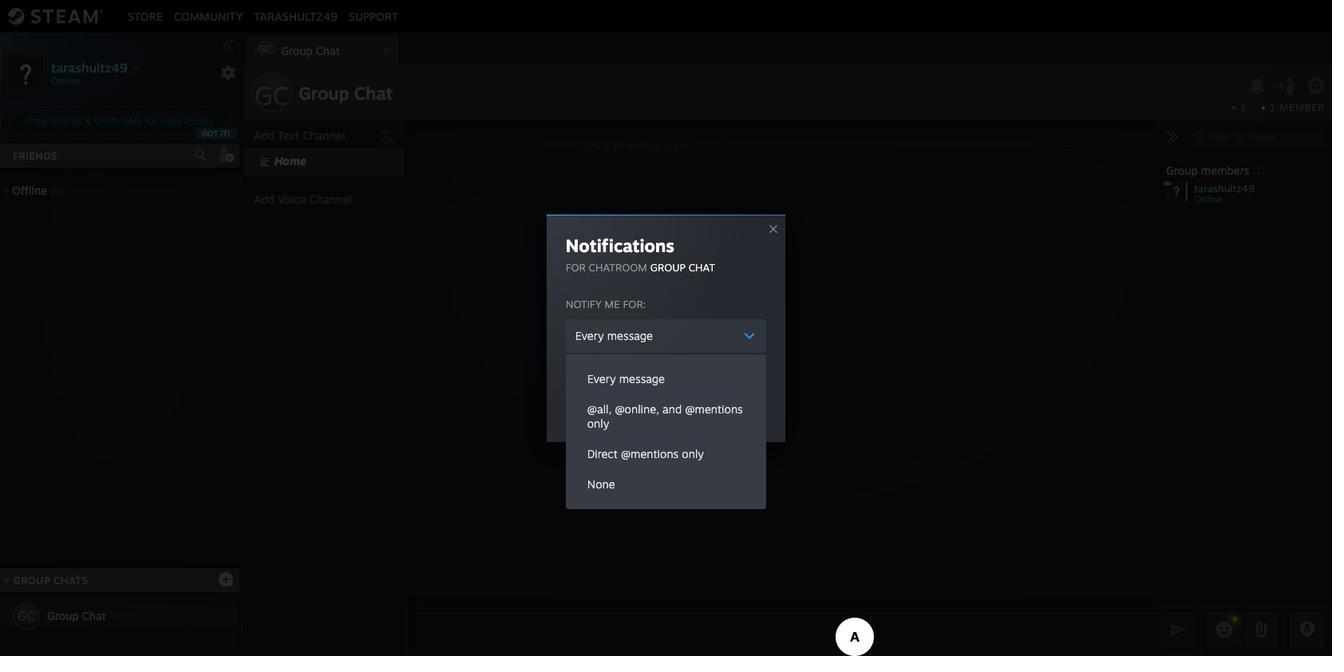 Task type: vqa. For each thing, say whether or not it's contained in the screenshot.
Hubs in Log in to the Steam Community to find more Hubs to browse.
no



Task type: describe. For each thing, give the bounding box(es) containing it.
0 vertical spatial message
[[608, 329, 653, 342]]

0 vertical spatial tarashultz49
[[254, 9, 338, 23]]

0 horizontal spatial chats
[[53, 574, 88, 587]]

1 vertical spatial tarashultz49
[[51, 59, 128, 75]]

tarashultz49 link
[[249, 9, 343, 23]]

group inside "gc group chat"
[[281, 44, 313, 57]]

1 for 1
[[1241, 101, 1247, 113]]

add for add voice channel
[[254, 192, 275, 206]]

create a group chat image
[[218, 571, 234, 587]]

@mentions inside "@all, @online, and @mentions only"
[[686, 402, 743, 416]]

online
[[1195, 193, 1224, 205]]

1 vertical spatial gc
[[255, 80, 290, 112]]

me
[[605, 297, 620, 310]]

0 horizontal spatial @mentions
[[621, 447, 679, 460]]

add a friend image
[[217, 146, 235, 164]]

tarashultz49 online
[[1195, 182, 1255, 205]]

direct
[[587, 447, 618, 460]]

friday,
[[587, 141, 611, 151]]

@all, @online, and @mentions only
[[587, 402, 743, 430]]

manage friends list settings image
[[220, 65, 236, 81]]

1 vertical spatial message
[[620, 372, 665, 385]]

in
[[712, 379, 722, 392]]

send special image
[[1252, 620, 1271, 640]]

submit image
[[1168, 619, 1189, 640]]

none
[[587, 477, 615, 491]]

channel for add voice channel
[[310, 192, 352, 206]]

chat inside "gc group chat"
[[316, 44, 340, 57]]

manage notification settings image
[[1247, 77, 1268, 95]]

store link
[[122, 9, 168, 23]]

1 vertical spatial friends
[[13, 149, 57, 162]]

17,
[[655, 141, 666, 151]]

close this tab image
[[379, 46, 395, 56]]

unpin channel list image
[[377, 125, 398, 145]]

1 vertical spatial every message
[[587, 372, 665, 385]]

chatroom
[[589, 261, 648, 274]]

1 member
[[1271, 101, 1326, 113]]

group inside notifications for chatroom group chat
[[651, 261, 686, 274]]

group chats
[[13, 574, 88, 587]]

notify
[[566, 297, 602, 310]]

group members
[[1167, 164, 1250, 177]]

and
[[663, 402, 682, 416]]

drag
[[26, 115, 47, 127]]

add for add text channel
[[254, 129, 275, 142]]

support
[[349, 9, 399, 23]]

edit
[[566, 379, 586, 392]]

chat inside notifications for chatroom group chat
[[689, 261, 716, 274]]

notification
[[619, 379, 678, 392]]

types
[[681, 379, 709, 392]]

1 vertical spatial every
[[587, 372, 616, 385]]

1 vertical spatial group chat
[[47, 609, 106, 623]]

voice
[[278, 192, 306, 206]]

more
[[589, 379, 616, 392]]

@all,
[[587, 402, 612, 416]]



Task type: locate. For each thing, give the bounding box(es) containing it.
&
[[85, 115, 92, 127]]

2 vertical spatial tarashultz49
[[1195, 182, 1255, 195]]

0 vertical spatial add
[[254, 129, 275, 142]]

channel for add text channel
[[303, 129, 345, 142]]

1 vertical spatial @mentions
[[621, 447, 679, 460]]

add text channel
[[254, 129, 345, 142]]

gc group chat
[[258, 42, 340, 57]]

chats right &
[[95, 115, 120, 127]]

1 horizontal spatial chats
[[95, 115, 120, 127]]

direct @mentions only
[[587, 447, 704, 460]]

0 vertical spatial chats
[[95, 115, 120, 127]]

0 vertical spatial group chat
[[299, 82, 393, 104]]

1 up filter by name text box
[[1241, 101, 1247, 113]]

search my friends list image
[[193, 148, 208, 162]]

@mentions
[[686, 402, 743, 416], [621, 447, 679, 460]]

0 vertical spatial @mentions
[[686, 402, 743, 416]]

channel right voice
[[310, 192, 352, 206]]

for inside notifications for chatroom group chat
[[566, 261, 586, 274]]

for up notify
[[566, 261, 586, 274]]

message down for:
[[608, 329, 653, 342]]

gc
[[258, 42, 274, 56], [255, 80, 290, 112], [18, 608, 35, 624]]

invite a friend to this group chat image
[[1278, 76, 1298, 96]]

@mentions down "in"
[[686, 402, 743, 416]]

for right here on the top left of the page
[[145, 115, 158, 127]]

0 vertical spatial channel
[[303, 129, 345, 142]]

chats right collapse chats list icon
[[53, 574, 88, 587]]

text
[[278, 129, 300, 142]]

1 vertical spatial channel
[[310, 192, 352, 206]]

settings
[[725, 379, 767, 392]]

close
[[652, 401, 680, 415]]

1 horizontal spatial 1
[[1271, 101, 1277, 113]]

1 horizontal spatial @mentions
[[686, 402, 743, 416]]

only
[[587, 416, 610, 430], [682, 447, 704, 460]]

None text field
[[409, 610, 1157, 650]]

0 horizontal spatial group chat
[[47, 609, 106, 623]]

add left voice
[[254, 192, 275, 206]]

add voice channel
[[254, 192, 352, 206]]

2 add from the top
[[254, 192, 275, 206]]

notifications
[[566, 234, 675, 256]]

for:
[[623, 297, 646, 310]]

november
[[614, 141, 652, 151]]

1 vertical spatial add
[[254, 192, 275, 206]]

1 left member on the right
[[1271, 101, 1277, 113]]

collapse member list image
[[1167, 131, 1179, 144]]

Filter by Name text field
[[1189, 128, 1326, 149]]

1 vertical spatial chats
[[53, 574, 88, 587]]

add
[[254, 129, 275, 142], [254, 192, 275, 206]]

tarashultz49 down "members"
[[1195, 182, 1255, 195]]

1 for 1 member
[[1271, 101, 1277, 113]]

every right edit
[[587, 372, 616, 385]]

manage group chat settings image
[[1308, 77, 1328, 98]]

2 horizontal spatial tarashultz49
[[1195, 182, 1255, 195]]

support link
[[343, 9, 404, 23]]

only down @all,
[[587, 416, 610, 430]]

channel right "text"
[[303, 129, 345, 142]]

friday, november 17, 2023
[[587, 141, 688, 151]]

easy
[[161, 115, 181, 127]]

member
[[1280, 101, 1326, 113]]

chat
[[316, 44, 340, 57], [354, 82, 393, 104], [689, 261, 716, 274], [82, 609, 106, 623]]

group chat down the group chats
[[47, 609, 106, 623]]

only inside "@all, @online, and @mentions only"
[[587, 416, 610, 430]]

message up @online,
[[620, 372, 665, 385]]

chats
[[95, 115, 120, 127], [53, 574, 88, 587]]

0 vertical spatial every
[[576, 329, 604, 342]]

gc down tarashultz49 link
[[258, 42, 274, 56]]

every
[[576, 329, 604, 342], [587, 372, 616, 385]]

1 vertical spatial only
[[682, 447, 704, 460]]

tarashultz49 up &
[[51, 59, 128, 75]]

0 horizontal spatial for
[[145, 115, 158, 127]]

notifications for chatroom group chat
[[566, 234, 716, 274]]

access
[[184, 115, 214, 127]]

friends left &
[[50, 115, 82, 127]]

2 1 from the left
[[1271, 101, 1277, 113]]

1
[[1241, 101, 1247, 113], [1271, 101, 1277, 113]]

0 vertical spatial gc
[[258, 42, 274, 56]]

channel
[[303, 129, 345, 142], [310, 192, 352, 206]]

0 vertical spatial every message
[[576, 329, 653, 342]]

0 horizontal spatial only
[[587, 416, 610, 430]]

2023
[[668, 141, 688, 151]]

store
[[128, 9, 163, 23]]

offline
[[12, 184, 47, 197]]

close button
[[566, 396, 767, 421]]

gc inside "gc group chat"
[[258, 42, 274, 56]]

every message up @online,
[[587, 372, 665, 385]]

gc down collapse chats list icon
[[18, 608, 35, 624]]

every message
[[576, 329, 653, 342], [587, 372, 665, 385]]

0 horizontal spatial tarashultz49
[[51, 59, 128, 75]]

1 horizontal spatial tarashultz49
[[254, 9, 338, 23]]

@mentions down "@all, @online, and @mentions only"
[[621, 447, 679, 460]]

home
[[275, 154, 307, 168]]

edit more notification types in settings
[[566, 379, 767, 392]]

collapse chats list image
[[0, 577, 19, 584]]

1 1 from the left
[[1241, 101, 1247, 113]]

1 add from the top
[[254, 129, 275, 142]]

drag friends & chats here for easy access
[[26, 115, 214, 127]]

community
[[174, 9, 243, 23]]

notify me for:
[[566, 297, 646, 310]]

group chat
[[299, 82, 393, 104], [47, 609, 106, 623]]

group
[[281, 44, 313, 57], [299, 82, 349, 104], [1167, 164, 1198, 177], [651, 261, 686, 274], [13, 574, 50, 587], [47, 609, 79, 623]]

every down notify
[[576, 329, 604, 342]]

only down "@all, @online, and @mentions only"
[[682, 447, 704, 460]]

1 horizontal spatial only
[[682, 447, 704, 460]]

tarashultz49
[[254, 9, 338, 23], [51, 59, 128, 75], [1195, 182, 1255, 195]]

add left "text"
[[254, 129, 275, 142]]

gc up "text"
[[255, 80, 290, 112]]

community link
[[168, 9, 249, 23]]

0 horizontal spatial 1
[[1241, 101, 1247, 113]]

0 vertical spatial for
[[145, 115, 158, 127]]

message
[[608, 329, 653, 342], [620, 372, 665, 385]]

tarashultz49 up "gc group chat"
[[254, 9, 338, 23]]

0 vertical spatial friends
[[50, 115, 82, 127]]

0 vertical spatial only
[[587, 416, 610, 430]]

here
[[123, 115, 143, 127]]

every message down me
[[576, 329, 653, 342]]

1 vertical spatial for
[[566, 261, 586, 274]]

group chat up unpin channel list image
[[299, 82, 393, 104]]

1 horizontal spatial for
[[566, 261, 586, 274]]

for
[[145, 115, 158, 127], [566, 261, 586, 274]]

friends
[[50, 115, 82, 127], [13, 149, 57, 162]]

members
[[1202, 164, 1250, 177]]

friends down drag
[[13, 149, 57, 162]]

2 vertical spatial gc
[[18, 608, 35, 624]]

@online,
[[615, 402, 660, 416]]

1 horizontal spatial group chat
[[299, 82, 393, 104]]



